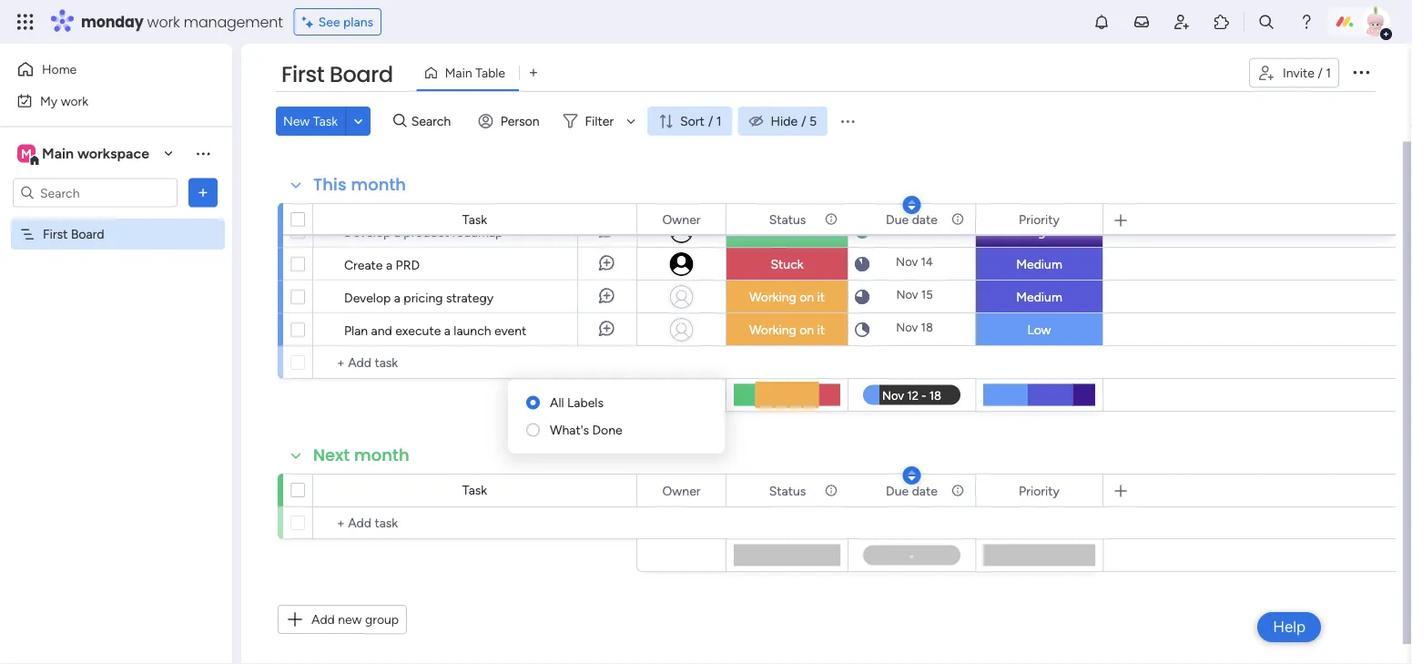 Task type: vqa. For each thing, say whether or not it's contained in the screenshot.
bottom Slack
no



Task type: locate. For each thing, give the bounding box(es) containing it.
15
[[922, 287, 933, 302]]

0 vertical spatial status
[[769, 211, 806, 227]]

1 vertical spatial 1
[[717, 113, 722, 129]]

0 vertical spatial board
[[330, 59, 393, 90]]

1 vertical spatial on
[[800, 322, 814, 337]]

nov for nov 15
[[897, 287, 919, 302]]

1 vertical spatial priority
[[1019, 483, 1060, 498]]

/ right "invite"
[[1318, 65, 1323, 81]]

working
[[750, 289, 797, 305], [750, 322, 797, 337]]

v2 search image
[[394, 111, 407, 131]]

month right 'next'
[[354, 444, 410, 467]]

monday
[[81, 11, 144, 32]]

0 horizontal spatial options image
[[194, 184, 212, 202]]

/ inside button
[[1318, 65, 1323, 81]]

my work
[[40, 93, 88, 108]]

1 inside button
[[1326, 65, 1332, 81]]

nov 18
[[896, 320, 934, 335]]

owner for next month
[[663, 483, 701, 498]]

1 horizontal spatial board
[[330, 59, 393, 90]]

main table
[[445, 65, 506, 81]]

develop down create
[[344, 290, 391, 305]]

0 vertical spatial work
[[147, 11, 180, 32]]

due date field for sort desc icon
[[882, 480, 943, 501]]

due date down sort desc icon
[[886, 483, 938, 498]]

due for sort desc image
[[886, 211, 909, 227]]

date for sort desc icon
[[912, 483, 938, 498]]

working on it
[[750, 289, 825, 305], [750, 322, 825, 337]]

arrow down image
[[620, 110, 642, 132]]

month inside field
[[351, 173, 406, 196]]

status
[[769, 211, 806, 227], [769, 483, 806, 498]]

1 horizontal spatial done
[[772, 224, 803, 239]]

1 vertical spatial due
[[886, 483, 909, 498]]

0 vertical spatial status field
[[765, 209, 811, 229]]

1 horizontal spatial first
[[281, 59, 324, 90]]

1 vertical spatial done
[[592, 422, 623, 438]]

/ right sort
[[708, 113, 713, 129]]

2 date from the top
[[912, 483, 938, 498]]

1 vertical spatial working
[[750, 322, 797, 337]]

due date up nov 14
[[886, 211, 938, 227]]

a left product
[[394, 224, 401, 240]]

1 vertical spatial it
[[818, 322, 825, 337]]

main left table
[[445, 65, 472, 81]]

date up the 14 on the top
[[912, 211, 938, 227]]

month
[[351, 173, 406, 196], [354, 444, 410, 467]]

work right the "monday"
[[147, 11, 180, 32]]

owner
[[663, 211, 701, 227], [663, 483, 701, 498]]

angle down image
[[354, 114, 363, 128]]

add view image
[[530, 66, 537, 79]]

2 owner from the top
[[663, 483, 701, 498]]

main
[[445, 65, 472, 81], [42, 145, 74, 162]]

18
[[921, 320, 934, 335]]

1 vertical spatial board
[[71, 226, 104, 242]]

1 due from the top
[[886, 211, 909, 227]]

Status field
[[765, 209, 811, 229], [765, 480, 811, 501]]

1 vertical spatial status field
[[765, 480, 811, 501]]

sort
[[680, 113, 705, 129]]

1 horizontal spatial options image
[[1351, 61, 1373, 83]]

1 horizontal spatial 1
[[1326, 65, 1332, 81]]

plan and execute a launch event
[[344, 322, 527, 338]]

nov 13
[[897, 222, 933, 236]]

0 vertical spatial on
[[800, 289, 814, 305]]

first down search in workspace 'field' at the top left of the page
[[43, 226, 68, 242]]

0 vertical spatial it
[[818, 289, 825, 305]]

done down labels
[[592, 422, 623, 438]]

a
[[394, 224, 401, 240], [386, 257, 393, 272], [394, 290, 401, 305], [444, 322, 451, 338]]

0 vertical spatial develop
[[344, 224, 391, 240]]

develop a product roadmap
[[344, 224, 503, 240]]

prd
[[396, 257, 420, 272]]

month for this month
[[351, 173, 406, 196]]

inbox image
[[1133, 13, 1151, 31]]

month for next month
[[354, 444, 410, 467]]

main inside workspace selection element
[[42, 145, 74, 162]]

work inside button
[[61, 93, 88, 108]]

/
[[1318, 65, 1323, 81], [708, 113, 713, 129], [802, 113, 807, 129]]

a for prd
[[386, 257, 393, 272]]

options image down ruby anderson icon
[[1351, 61, 1373, 83]]

main for main workspace
[[42, 145, 74, 162]]

menu image
[[839, 112, 857, 130]]

Search in workspace field
[[38, 182, 152, 203]]

column information image
[[824, 212, 839, 226], [951, 212, 966, 226], [824, 483, 839, 498], [951, 483, 966, 498]]

person button
[[472, 107, 551, 136]]

1 + add task text field from the top
[[322, 352, 628, 373]]

help
[[1274, 618, 1306, 636]]

2 owner field from the top
[[658, 480, 705, 501]]

1 vertical spatial options image
[[194, 184, 212, 202]]

0 horizontal spatial work
[[61, 93, 88, 108]]

board
[[330, 59, 393, 90], [71, 226, 104, 242]]

it
[[818, 289, 825, 305], [818, 322, 825, 337]]

Owner field
[[658, 209, 705, 229], [658, 480, 705, 501]]

0 horizontal spatial first board
[[43, 226, 104, 242]]

first
[[281, 59, 324, 90], [43, 226, 68, 242]]

group
[[365, 612, 399, 627]]

1 vertical spatial owner field
[[658, 480, 705, 501]]

2 due date from the top
[[886, 483, 938, 498]]

0 horizontal spatial 1
[[717, 113, 722, 129]]

1 due date from the top
[[886, 211, 938, 227]]

0 horizontal spatial /
[[708, 113, 713, 129]]

0 horizontal spatial done
[[592, 422, 623, 438]]

m
[[21, 146, 32, 161]]

first board down search in workspace 'field' at the top left of the page
[[43, 226, 104, 242]]

0 vertical spatial date
[[912, 211, 938, 227]]

create
[[344, 257, 383, 272]]

1 vertical spatial main
[[42, 145, 74, 162]]

first up new on the left
[[281, 59, 324, 90]]

on
[[800, 289, 814, 305], [800, 322, 814, 337]]

due
[[886, 211, 909, 227], [886, 483, 909, 498]]

nov for nov 18
[[896, 320, 918, 335]]

1 date from the top
[[912, 211, 938, 227]]

0 vertical spatial working
[[750, 289, 797, 305]]

workspace
[[77, 145, 149, 162]]

work right my
[[61, 93, 88, 108]]

owner for this month
[[663, 211, 701, 227]]

pricing
[[404, 290, 443, 305]]

management
[[184, 11, 283, 32]]

date down sort desc icon
[[912, 483, 938, 498]]

options image down "workspace options" image
[[194, 184, 212, 202]]

column information image for due date field related to sort desc image
[[951, 212, 966, 226]]

2 due date field from the top
[[882, 480, 943, 501]]

0 horizontal spatial first
[[43, 226, 68, 242]]

1 right sort
[[717, 113, 722, 129]]

nov
[[897, 222, 919, 236], [896, 255, 918, 269], [897, 287, 919, 302], [896, 320, 918, 335]]

main inside "button"
[[445, 65, 472, 81]]

0 vertical spatial due date
[[886, 211, 938, 227]]

month inside "field"
[[354, 444, 410, 467]]

1 vertical spatial date
[[912, 483, 938, 498]]

done up stuck
[[772, 224, 803, 239]]

invite / 1
[[1283, 65, 1332, 81]]

1 owner from the top
[[663, 211, 701, 227]]

2 horizontal spatial /
[[1318, 65, 1323, 81]]

1 owner field from the top
[[658, 209, 705, 229]]

nov left the 18
[[896, 320, 918, 335]]

1 vertical spatial medium
[[1017, 289, 1063, 305]]

help button
[[1258, 612, 1322, 642]]

task
[[313, 113, 338, 129], [463, 212, 487, 227], [463, 482, 487, 498]]

1 vertical spatial status
[[769, 483, 806, 498]]

first board up the angle down image
[[281, 59, 393, 90]]

work
[[147, 11, 180, 32], [61, 93, 88, 108]]

3 nov from the top
[[897, 287, 919, 302]]

medium down high
[[1017, 256, 1063, 272]]

due date field for sort desc image
[[882, 209, 943, 229]]

work for my
[[61, 93, 88, 108]]

1 working on it from the top
[[750, 289, 825, 305]]

a left pricing
[[394, 290, 401, 305]]

Due date field
[[882, 209, 943, 229], [882, 480, 943, 501]]

nov left 13
[[897, 222, 919, 236]]

0 vertical spatial owner
[[663, 211, 701, 227]]

1 vertical spatial first
[[43, 226, 68, 242]]

options image
[[1351, 61, 1373, 83], [194, 184, 212, 202]]

column information image for sort desc icon's due date field
[[951, 483, 966, 498]]

2 status from the top
[[769, 483, 806, 498]]

hide / 5
[[771, 113, 817, 129]]

2 vertical spatial task
[[463, 482, 487, 498]]

0 vertical spatial main
[[445, 65, 472, 81]]

this
[[313, 173, 347, 196]]

board inside field
[[330, 59, 393, 90]]

0 vertical spatial owner field
[[658, 209, 705, 229]]

0 vertical spatial due
[[886, 211, 909, 227]]

first board inside field
[[281, 59, 393, 90]]

Priority field
[[1015, 209, 1065, 229], [1015, 480, 1065, 501]]

board up the angle down image
[[330, 59, 393, 90]]

+ Add task text field
[[322, 352, 628, 373], [322, 512, 628, 534]]

apps image
[[1213, 13, 1231, 31]]

develop a pricing strategy
[[344, 290, 494, 305]]

nov left the 14 on the top
[[896, 255, 918, 269]]

/ for sort
[[708, 113, 713, 129]]

2 it from the top
[[818, 322, 825, 337]]

see plans
[[319, 14, 374, 30]]

a for product
[[394, 224, 401, 240]]

1 horizontal spatial first board
[[281, 59, 393, 90]]

2 nov from the top
[[896, 255, 918, 269]]

0 vertical spatial month
[[351, 173, 406, 196]]

1 priority field from the top
[[1015, 209, 1065, 229]]

1 horizontal spatial /
[[802, 113, 807, 129]]

nov left 15
[[897, 287, 919, 302]]

due down sort desc icon
[[886, 483, 909, 498]]

event
[[495, 322, 527, 338]]

/ for invite
[[1318, 65, 1323, 81]]

medium
[[1017, 256, 1063, 272], [1017, 289, 1063, 305]]

1 horizontal spatial main
[[445, 65, 472, 81]]

date
[[912, 211, 938, 227], [912, 483, 938, 498]]

develop up create
[[344, 224, 391, 240]]

1 due date field from the top
[[882, 209, 943, 229]]

medium up low
[[1017, 289, 1063, 305]]

1 horizontal spatial work
[[147, 11, 180, 32]]

0 vertical spatial + add task text field
[[322, 352, 628, 373]]

done
[[772, 224, 803, 239], [592, 422, 623, 438]]

1 vertical spatial month
[[354, 444, 410, 467]]

1 vertical spatial develop
[[344, 290, 391, 305]]

1 vertical spatial due date
[[886, 483, 938, 498]]

invite / 1 button
[[1250, 58, 1340, 87]]

create a prd
[[344, 257, 420, 272]]

1 vertical spatial work
[[61, 93, 88, 108]]

workspace image
[[17, 143, 36, 163]]

1 vertical spatial due date field
[[882, 480, 943, 501]]

a left launch
[[444, 322, 451, 338]]

develop
[[344, 224, 391, 240], [344, 290, 391, 305]]

0 vertical spatial first
[[281, 59, 324, 90]]

develop for develop a product roadmap
[[344, 224, 391, 240]]

0 horizontal spatial board
[[71, 226, 104, 242]]

0 vertical spatial working on it
[[750, 289, 825, 305]]

0 vertical spatial priority field
[[1015, 209, 1065, 229]]

0 vertical spatial priority
[[1019, 211, 1060, 227]]

month right the this
[[351, 173, 406, 196]]

table
[[476, 65, 506, 81]]

1 vertical spatial priority field
[[1015, 480, 1065, 501]]

1 vertical spatial owner
[[663, 483, 701, 498]]

2 develop from the top
[[344, 290, 391, 305]]

0 vertical spatial options image
[[1351, 61, 1373, 83]]

0 horizontal spatial main
[[42, 145, 74, 162]]

develop for develop a pricing strategy
[[344, 290, 391, 305]]

0 vertical spatial due date field
[[882, 209, 943, 229]]

nov 15
[[897, 287, 933, 302]]

a left prd
[[386, 257, 393, 272]]

0 vertical spatial task
[[313, 113, 338, 129]]

workspace options image
[[194, 144, 212, 162]]

1 develop from the top
[[344, 224, 391, 240]]

4 nov from the top
[[896, 320, 918, 335]]

first board
[[281, 59, 393, 90], [43, 226, 104, 242]]

priority
[[1019, 211, 1060, 227], [1019, 483, 1060, 498]]

Next month field
[[309, 444, 414, 467]]

product
[[404, 224, 449, 240]]

1 status from the top
[[769, 211, 806, 227]]

due left 13
[[886, 211, 909, 227]]

1 right "invite"
[[1326, 65, 1332, 81]]

main right workspace icon
[[42, 145, 74, 162]]

option
[[0, 218, 232, 221]]

2 due from the top
[[886, 483, 909, 498]]

1 vertical spatial working on it
[[750, 322, 825, 337]]

0 vertical spatial medium
[[1017, 256, 1063, 272]]

0 vertical spatial first board
[[281, 59, 393, 90]]

First Board field
[[277, 59, 398, 90]]

0 vertical spatial 1
[[1326, 65, 1332, 81]]

1 vertical spatial first board
[[43, 226, 104, 242]]

hide
[[771, 113, 798, 129]]

1 nov from the top
[[897, 222, 919, 236]]

1 working from the top
[[750, 289, 797, 305]]

board down search in workspace 'field' at the top left of the page
[[71, 226, 104, 242]]

home
[[42, 61, 77, 77]]

sort desc image
[[909, 199, 916, 211]]

/ left 5
[[802, 113, 807, 129]]

high
[[1026, 224, 1053, 239]]

person
[[501, 113, 540, 129]]

1
[[1326, 65, 1332, 81], [717, 113, 722, 129]]

1 vertical spatial task
[[463, 212, 487, 227]]

1 vertical spatial + add task text field
[[322, 512, 628, 534]]

sort desc image
[[909, 469, 916, 482]]

due date
[[886, 211, 938, 227], [886, 483, 938, 498]]

1 it from the top
[[818, 289, 825, 305]]



Task type: describe. For each thing, give the bounding box(es) containing it.
column information image for second status field from the bottom
[[824, 212, 839, 226]]

due for sort desc icon
[[886, 483, 909, 498]]

2 + add task text field from the top
[[322, 512, 628, 534]]

new task
[[283, 113, 338, 129]]

ruby anderson image
[[1362, 7, 1391, 36]]

and
[[371, 322, 392, 338]]

main table button
[[417, 58, 519, 87]]

due date for sort desc icon
[[886, 483, 938, 498]]

date for sort desc image
[[912, 211, 938, 227]]

all
[[550, 395, 564, 410]]

what's done
[[550, 422, 623, 438]]

new
[[283, 113, 310, 129]]

my
[[40, 93, 58, 108]]

plans
[[343, 14, 374, 30]]

2 working from the top
[[750, 322, 797, 337]]

roadmap
[[453, 224, 503, 240]]

1 priority from the top
[[1019, 211, 1060, 227]]

task for this month
[[463, 212, 487, 227]]

status for second status field from the bottom
[[769, 211, 806, 227]]

first inside 'first board' list box
[[43, 226, 68, 242]]

labels
[[568, 395, 604, 410]]

add new group
[[312, 612, 399, 627]]

a for pricing
[[394, 290, 401, 305]]

strategy
[[446, 290, 494, 305]]

main workspace
[[42, 145, 149, 162]]

add
[[312, 612, 335, 627]]

2 priority from the top
[[1019, 483, 1060, 498]]

1 on from the top
[[800, 289, 814, 305]]

5
[[810, 113, 817, 129]]

nov 14
[[896, 255, 934, 269]]

filter button
[[556, 107, 642, 136]]

owner field for this month
[[658, 209, 705, 229]]

execute
[[395, 322, 441, 338]]

new
[[338, 612, 362, 627]]

first board inside list box
[[43, 226, 104, 242]]

/ for hide
[[802, 113, 807, 129]]

invite members image
[[1173, 13, 1191, 31]]

column information image for 1st status field from the bottom
[[824, 483, 839, 498]]

what's
[[550, 422, 589, 438]]

low
[[1028, 322, 1052, 337]]

1 status field from the top
[[765, 209, 811, 229]]

next
[[313, 444, 350, 467]]

1 medium from the top
[[1017, 256, 1063, 272]]

2 status field from the top
[[765, 480, 811, 501]]

invite
[[1283, 65, 1315, 81]]

workspace selection element
[[17, 143, 152, 166]]

add new group button
[[278, 605, 407, 634]]

see plans button
[[294, 8, 382, 36]]

13
[[922, 222, 933, 236]]

monday work management
[[81, 11, 283, 32]]

task for next month
[[463, 482, 487, 498]]

board inside list box
[[71, 226, 104, 242]]

search everything image
[[1258, 13, 1276, 31]]

2 working on it from the top
[[750, 322, 825, 337]]

main for main table
[[445, 65, 472, 81]]

work for monday
[[147, 11, 180, 32]]

status for 1st status field from the bottom
[[769, 483, 806, 498]]

first board list box
[[0, 215, 232, 496]]

nov for nov 14
[[896, 255, 918, 269]]

1 for invite / 1
[[1326, 65, 1332, 81]]

task inside button
[[313, 113, 338, 129]]

this month
[[313, 173, 406, 196]]

filter
[[585, 113, 614, 129]]

owner field for next month
[[658, 480, 705, 501]]

sort / 1
[[680, 113, 722, 129]]

notifications image
[[1093, 13, 1111, 31]]

see
[[319, 14, 340, 30]]

next month
[[313, 444, 410, 467]]

help image
[[1298, 13, 1316, 31]]

2 medium from the top
[[1017, 289, 1063, 305]]

2 priority field from the top
[[1015, 480, 1065, 501]]

14
[[921, 255, 934, 269]]

stuck
[[771, 256, 804, 272]]

home button
[[11, 55, 196, 84]]

0 vertical spatial done
[[772, 224, 803, 239]]

my work button
[[11, 86, 196, 115]]

Search field
[[407, 108, 462, 134]]

select product image
[[16, 13, 35, 31]]

2 on from the top
[[800, 322, 814, 337]]

This month field
[[309, 173, 411, 197]]

all labels
[[550, 395, 604, 410]]

first inside field
[[281, 59, 324, 90]]

due date for sort desc image
[[886, 211, 938, 227]]

new task button
[[276, 107, 345, 136]]

nov for nov 13
[[897, 222, 919, 236]]

plan
[[344, 322, 368, 338]]

v2 done deadline image
[[855, 223, 870, 240]]

launch
[[454, 322, 491, 338]]

1 for sort / 1
[[717, 113, 722, 129]]



